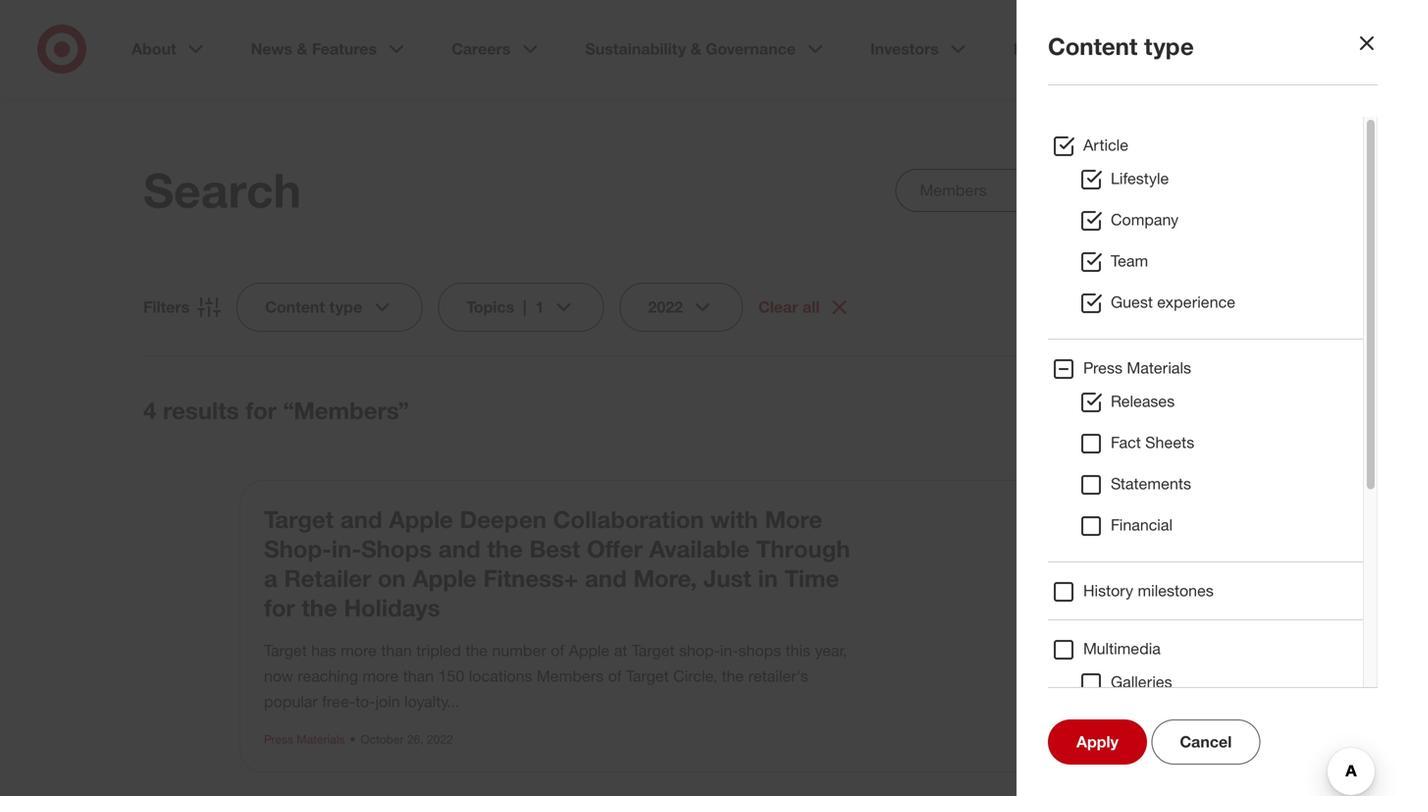 Task type: vqa. For each thing, say whether or not it's contained in the screenshot.
"RETAILER'S"
yes



Task type: describe. For each thing, give the bounding box(es) containing it.
holidays
[[344, 593, 440, 622]]

history
[[1084, 581, 1134, 600]]

a
[[264, 564, 278, 592]]

results
[[163, 396, 239, 425]]

sheets
[[1146, 433, 1195, 452]]

search
[[143, 161, 301, 219]]

time
[[785, 564, 840, 592]]

with
[[711, 505, 759, 534]]

galleries
[[1111, 672, 1173, 692]]

target and apple deepen collaboration with more shop-in-shops and the best offer available through a retailer on apple fitness+ and more, just in time for the holidays
[[264, 505, 851, 622]]

in- inside target and apple deepen collaboration with more shop-in-shops and the best offer available through a retailer on apple fitness+ and more, just in time for the holidays
[[332, 535, 361, 563]]

popular
[[264, 692, 318, 711]]

26,
[[407, 732, 424, 747]]

type inside button
[[329, 297, 363, 317]]

0 vertical spatial than
[[381, 641, 412, 660]]

clear
[[759, 297, 799, 317]]

fact sheets
[[1111, 433, 1195, 452]]

Financial checkbox
[[1080, 514, 1103, 538]]

best
[[530, 535, 581, 563]]

shops
[[361, 535, 432, 563]]

to-
[[355, 692, 375, 711]]

shop-
[[679, 641, 720, 660]]

cancel
[[1180, 732, 1232, 752]]

1 vertical spatial press materials
[[264, 732, 345, 747]]

content inside button
[[265, 297, 325, 317]]

just
[[704, 564, 752, 592]]

company
[[1111, 210, 1179, 229]]

october
[[361, 732, 404, 747]]

"members"
[[283, 396, 409, 425]]

Press Materials checkbox
[[1052, 357, 1076, 381]]

0 vertical spatial for
[[246, 396, 277, 425]]

target right the at
[[632, 641, 675, 660]]

retailer
[[284, 564, 371, 592]]

content type inside button
[[265, 297, 363, 317]]

the down deepen
[[487, 535, 523, 563]]

shop link
[[1309, 39, 1372, 59]]

history milestones
[[1084, 581, 1214, 600]]

Search search field
[[896, 169, 1266, 212]]

for inside target and apple deepen collaboration with more shop-in-shops and the best offer available through a retailer on apple fitness+ and more, just in time for the holidays
[[264, 593, 295, 622]]

1 vertical spatial press
[[264, 732, 294, 747]]

loyalty...
[[405, 692, 460, 711]]

apple inside target has more than tripled the number of apple at target shop-in-shops this year, now reaching more than 150 locations members of target circle, the retailer's popular free-to-join loyalty...
[[569, 641, 610, 660]]

milestones
[[1138, 581, 1214, 600]]

topics  |  1 button
[[438, 283, 604, 332]]

target has more than tripled the number of apple at target shop-in-shops this year, now reaching more than 150 locations members of target circle, the retailer's popular free-to-join loyalty...
[[264, 641, 847, 711]]

number
[[492, 641, 547, 660]]

4
[[143, 396, 156, 425]]

4 results for "members"
[[143, 396, 409, 425]]

1 vertical spatial and
[[439, 535, 481, 563]]

0 horizontal spatial materials
[[297, 732, 345, 747]]

content inside dialog
[[1048, 32, 1138, 60]]

150
[[438, 667, 465, 686]]

available
[[650, 535, 750, 563]]

2022 button
[[620, 283, 743, 332]]

free-
[[322, 692, 355, 711]]

at
[[614, 641, 628, 660]]

History milestones checkbox
[[1052, 580, 1076, 604]]

has
[[311, 641, 336, 660]]

the down retailer
[[302, 593, 338, 622]]

shop-
[[264, 535, 332, 563]]

more,
[[634, 564, 697, 592]]

offer
[[587, 535, 643, 563]]

retailer's
[[749, 667, 809, 686]]

1 horizontal spatial of
[[608, 667, 622, 686]]

1 vertical spatial apple
[[413, 564, 477, 592]]

the up locations at the bottom
[[466, 641, 488, 660]]

press inside "content type" dialog
[[1084, 358, 1123, 377]]

content type button
[[237, 283, 422, 332]]

Statements checkbox
[[1080, 473, 1103, 497]]



Task type: locate. For each thing, give the bounding box(es) containing it.
this
[[786, 641, 811, 660]]

now
[[264, 667, 293, 686]]

join
[[375, 692, 400, 711]]

1 horizontal spatial content
[[1048, 32, 1138, 60]]

0 horizontal spatial type
[[329, 297, 363, 317]]

1 vertical spatial more
[[363, 667, 399, 686]]

0 horizontal spatial 2022
[[427, 732, 453, 747]]

fitness+
[[483, 564, 579, 592]]

1 horizontal spatial type
[[1145, 32, 1194, 60]]

in
[[758, 564, 778, 592]]

article
[[1084, 135, 1129, 155]]

all
[[803, 297, 820, 317]]

0 vertical spatial in-
[[332, 535, 361, 563]]

guest
[[1111, 293, 1153, 312]]

0 horizontal spatial press materials
[[264, 732, 345, 747]]

0 horizontal spatial in-
[[332, 535, 361, 563]]

press materials inside "content type" dialog
[[1084, 358, 1192, 377]]

financial
[[1111, 515, 1173, 535]]

Galleries checkbox
[[1080, 671, 1103, 695]]

0 horizontal spatial of
[[551, 641, 565, 660]]

filters
[[143, 297, 190, 317]]

1 horizontal spatial content type
[[1048, 32, 1194, 60]]

0 vertical spatial and
[[340, 505, 383, 534]]

apply button
[[1048, 720, 1148, 765]]

of
[[551, 641, 565, 660], [608, 667, 622, 686]]

shops
[[739, 641, 781, 660]]

fact
[[1111, 433, 1141, 452]]

content
[[1048, 32, 1138, 60], [265, 297, 325, 317]]

0 vertical spatial content
[[1048, 32, 1138, 60]]

experience
[[1158, 293, 1236, 312]]

1 horizontal spatial press materials
[[1084, 358, 1192, 377]]

target up shop-
[[264, 505, 334, 534]]

target and apple deepen collaboration with more shop-in-shops and the best offer available through a retailer on apple fitness+ and more, just in time for the holidays link
[[264, 505, 851, 622]]

Fact Sheets checkbox
[[1080, 432, 1103, 456]]

1 vertical spatial materials
[[297, 732, 345, 747]]

multimedia
[[1084, 639, 1161, 658]]

type inside dialog
[[1145, 32, 1194, 60]]

statements
[[1111, 474, 1192, 493]]

type
[[1145, 32, 1194, 60], [329, 297, 363, 317]]

None checkbox
[[1080, 250, 1103, 274], [1080, 292, 1103, 315], [1080, 391, 1103, 414], [1080, 250, 1103, 274], [1080, 292, 1103, 315], [1080, 391, 1103, 414]]

apply
[[1077, 732, 1119, 752]]

lifestyle
[[1111, 169, 1170, 188]]

0 vertical spatial press
[[1084, 358, 1123, 377]]

press materials up releases
[[1084, 358, 1192, 377]]

clear all
[[759, 297, 820, 317]]

1 horizontal spatial in-
[[720, 641, 739, 660]]

1 vertical spatial 2022
[[427, 732, 453, 747]]

target inside target and apple deepen collaboration with more shop-in-shops and the best offer available through a retailer on apple fitness+ and more, just in time for the holidays
[[264, 505, 334, 534]]

members
[[537, 667, 604, 686]]

target
[[264, 505, 334, 534], [264, 641, 307, 660], [632, 641, 675, 660], [626, 667, 669, 686]]

for
[[246, 396, 277, 425], [264, 593, 295, 622]]

in- up retailer
[[332, 535, 361, 563]]

circle,
[[674, 667, 718, 686]]

press materials down popular
[[264, 732, 345, 747]]

materials inside "content type" dialog
[[1127, 358, 1192, 377]]

team
[[1111, 251, 1149, 270]]

1 vertical spatial content
[[265, 297, 325, 317]]

and down deepen
[[439, 535, 481, 563]]

0 vertical spatial apple
[[389, 505, 453, 534]]

materials down free-
[[297, 732, 345, 747]]

1 vertical spatial for
[[264, 593, 295, 622]]

2 horizontal spatial and
[[585, 564, 627, 592]]

2 vertical spatial apple
[[569, 641, 610, 660]]

1 horizontal spatial materials
[[1127, 358, 1192, 377]]

for right results
[[246, 396, 277, 425]]

apple right on
[[413, 564, 477, 592]]

1 horizontal spatial and
[[439, 535, 481, 563]]

1 vertical spatial content type
[[265, 297, 363, 317]]

0 horizontal spatial content
[[265, 297, 325, 317]]

more
[[341, 641, 377, 660], [363, 667, 399, 686]]

deepen
[[460, 505, 547, 534]]

october 26, 2022
[[361, 732, 453, 747]]

in- inside target has more than tripled the number of apple at target shop-in-shops this year, now reaching more than 150 locations members of target circle, the retailer's popular free-to-join loyalty...
[[720, 641, 739, 660]]

1 horizontal spatial press
[[1084, 358, 1123, 377]]

Multimedia checkbox
[[1052, 638, 1076, 662]]

0 vertical spatial more
[[341, 641, 377, 660]]

topics  |  1
[[467, 297, 544, 317]]

0 vertical spatial press materials
[[1084, 358, 1192, 377]]

1 vertical spatial type
[[329, 297, 363, 317]]

0 vertical spatial 2022
[[648, 297, 683, 317]]

2022
[[648, 297, 683, 317], [427, 732, 453, 747]]

for down a
[[264, 593, 295, 622]]

0 horizontal spatial content type
[[265, 297, 363, 317]]

press right 'press materials' checkbox
[[1084, 358, 1123, 377]]

apple left the at
[[569, 641, 610, 660]]

and up "shops" on the bottom of the page
[[340, 505, 383, 534]]

materials
[[1127, 358, 1192, 377], [297, 732, 345, 747]]

apple up "shops" on the bottom of the page
[[389, 505, 453, 534]]

target down the at
[[626, 667, 669, 686]]

in- left this
[[720, 641, 739, 660]]

more up join
[[363, 667, 399, 686]]

None checkbox
[[1080, 168, 1103, 191], [1080, 209, 1103, 233], [1080, 168, 1103, 191], [1080, 209, 1103, 233]]

guest experience
[[1111, 293, 1236, 312]]

releases
[[1111, 392, 1175, 411]]

1 horizontal spatial 2022
[[648, 297, 683, 317]]

0 horizontal spatial press
[[264, 732, 294, 747]]

press
[[1084, 358, 1123, 377], [264, 732, 294, 747]]

clear all button
[[759, 295, 852, 319]]

content type inside dialog
[[1048, 32, 1194, 60]]

of down the at
[[608, 667, 622, 686]]

collaboration
[[553, 505, 704, 534]]

press materials link
[[264, 732, 345, 747]]

apple
[[389, 505, 453, 534], [413, 564, 477, 592], [569, 641, 610, 660]]

content type
[[1048, 32, 1194, 60], [265, 297, 363, 317]]

than
[[381, 641, 412, 660], [403, 667, 434, 686]]

0 horizontal spatial and
[[340, 505, 383, 534]]

on
[[378, 564, 406, 592]]

0 vertical spatial of
[[551, 641, 565, 660]]

and down offer
[[585, 564, 627, 592]]

cancel button
[[1152, 720, 1261, 765]]

than left tripled on the bottom left of the page
[[381, 641, 412, 660]]

0 vertical spatial content type
[[1048, 32, 1194, 60]]

year,
[[815, 641, 847, 660]]

2 vertical spatial and
[[585, 564, 627, 592]]

2022 inside "button"
[[648, 297, 683, 317]]

tripled
[[416, 641, 461, 660]]

1 vertical spatial of
[[608, 667, 622, 686]]

target up now
[[264, 641, 307, 660]]

in-
[[332, 535, 361, 563], [720, 641, 739, 660]]

more
[[765, 505, 823, 534]]

0 vertical spatial materials
[[1127, 358, 1192, 377]]

1 vertical spatial than
[[403, 667, 434, 686]]

of up the "members"
[[551, 641, 565, 660]]

Article checkbox
[[1052, 134, 1076, 158]]

shop
[[1334, 39, 1372, 58]]

the
[[487, 535, 523, 563], [302, 593, 338, 622], [466, 641, 488, 660], [722, 667, 744, 686]]

the down shops
[[722, 667, 744, 686]]

locations
[[469, 667, 533, 686]]

materials up releases
[[1127, 358, 1192, 377]]

reaching
[[298, 667, 358, 686]]

content type dialog
[[0, 0, 1410, 796]]

and
[[340, 505, 383, 534], [439, 535, 481, 563], [585, 564, 627, 592]]

0 vertical spatial type
[[1145, 32, 1194, 60]]

than up loyalty...
[[403, 667, 434, 686]]

press down popular
[[264, 732, 294, 747]]

1 vertical spatial in-
[[720, 641, 739, 660]]

more right has
[[341, 641, 377, 660]]

through
[[757, 535, 851, 563]]

press materials
[[1084, 358, 1192, 377], [264, 732, 345, 747]]



